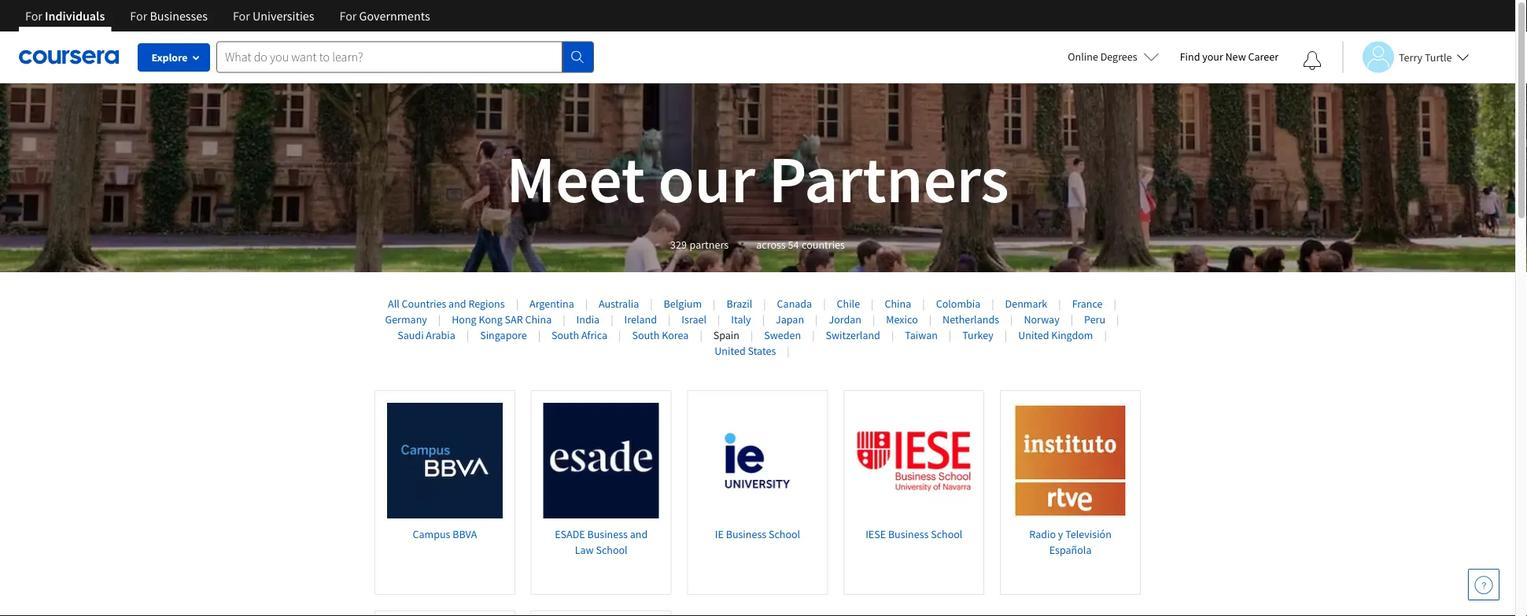 Task type: locate. For each thing, give the bounding box(es) containing it.
all countries and regions
[[388, 297, 505, 311]]

| up india
[[585, 297, 588, 311]]

united down spain
[[715, 344, 746, 358]]

saudi arabia
[[398, 328, 456, 342]]

norway link
[[1024, 312, 1060, 327]]

south for south korea
[[632, 328, 660, 342]]

norway
[[1024, 312, 1060, 327]]

peru link
[[1085, 312, 1106, 327]]

business right the ie on the left bottom of the page
[[726, 527, 767, 541]]

school right the ie on the left bottom of the page
[[769, 527, 801, 541]]

| down netherlands
[[949, 328, 952, 342]]

school inside the "iese business school" link
[[931, 527, 963, 541]]

| up united states 'link'
[[751, 328, 754, 342]]

| right japan link
[[815, 312, 818, 327]]

find
[[1180, 50, 1201, 64]]

explore button
[[138, 43, 210, 72]]

1 vertical spatial and
[[630, 527, 648, 541]]

4 for from the left
[[340, 8, 357, 24]]

1 horizontal spatial school
[[769, 527, 801, 541]]

1 for from the left
[[25, 8, 42, 24]]

chile link
[[837, 297, 860, 311]]

ireland link
[[625, 312, 657, 327]]

school inside ie business school link
[[769, 527, 801, 541]]

business up 'law'
[[587, 527, 628, 541]]

0 vertical spatial and
[[449, 297, 466, 311]]

televisión
[[1066, 527, 1112, 541]]

| up netherlands
[[992, 297, 995, 311]]

law
[[575, 543, 594, 557]]

iese business school link
[[844, 390, 985, 595]]

bbva
[[453, 527, 477, 541]]

india
[[577, 312, 600, 327]]

2 for from the left
[[130, 8, 147, 24]]

1 vertical spatial united
[[715, 344, 746, 358]]

3 business from the left
[[889, 527, 929, 541]]

korea
[[662, 328, 689, 342]]

1 business from the left
[[587, 527, 628, 541]]

united for united states
[[715, 344, 746, 358]]

australia
[[599, 297, 639, 311]]

1 horizontal spatial china
[[885, 297, 912, 311]]

3 for from the left
[[233, 8, 250, 24]]

business for iese
[[889, 527, 929, 541]]

| up the korea
[[668, 312, 671, 327]]

show notifications image
[[1303, 51, 1322, 70]]

| down argentina link
[[563, 312, 566, 327]]

colombia
[[936, 297, 981, 311]]

0 horizontal spatial united
[[715, 344, 746, 358]]

ie business school link
[[688, 390, 828, 595]]

| down sweden
[[787, 344, 790, 358]]

banner navigation
[[13, 0, 443, 43]]

| down the "peru"
[[1105, 328, 1107, 342]]

argentina link
[[530, 297, 574, 311]]

jordan link
[[829, 312, 862, 327]]

What do you want to learn? text field
[[216, 41, 563, 73]]

taiwan link
[[905, 328, 938, 342]]

campus bbva logo image
[[387, 403, 503, 519]]

for
[[25, 8, 42, 24], [130, 8, 147, 24], [233, 8, 250, 24], [340, 8, 357, 24]]

south down india link
[[552, 328, 579, 342]]

0 horizontal spatial and
[[449, 297, 466, 311]]

kingdom
[[1052, 328, 1094, 342]]

universities
[[253, 8, 314, 24]]

switzerland
[[826, 328, 881, 342]]

spain
[[714, 328, 740, 342]]

singapore link
[[480, 328, 527, 342]]

belgium
[[664, 297, 702, 311]]

| up switzerland link
[[873, 312, 875, 327]]

business inside esade business and law school
[[587, 527, 628, 541]]

| up arabia at bottom
[[438, 312, 441, 327]]

| down the denmark
[[1011, 312, 1013, 327]]

netherlands link
[[943, 312, 1000, 327]]

0 vertical spatial united
[[1019, 328, 1050, 342]]

| right sweden link
[[812, 328, 815, 342]]

| right chile on the right of the page
[[871, 297, 874, 311]]

hong kong sar china link
[[452, 312, 552, 327]]

for universities
[[233, 8, 314, 24]]

0 horizontal spatial school
[[596, 543, 628, 557]]

0 vertical spatial china
[[885, 297, 912, 311]]

find your new career
[[1180, 50, 1279, 64]]

germany link
[[385, 312, 427, 327]]

governments
[[359, 8, 430, 24]]

saudi
[[398, 328, 424, 342]]

| up norway link
[[1059, 297, 1061, 311]]

radio
[[1030, 527, 1056, 541]]

and right esade
[[630, 527, 648, 541]]

campus bbva link
[[375, 390, 515, 595]]

| up spain
[[718, 312, 720, 327]]

australia link
[[599, 297, 639, 311]]

coursera image
[[19, 44, 119, 69]]

for left businesses on the top of page
[[130, 8, 147, 24]]

united down norway
[[1019, 328, 1050, 342]]

school right iese
[[931, 527, 963, 541]]

canada link
[[777, 297, 812, 311]]

| up ireland on the left bottom of page
[[650, 297, 653, 311]]

española
[[1050, 543, 1092, 557]]

1 horizontal spatial and
[[630, 527, 648, 541]]

south down ireland link
[[632, 328, 660, 342]]

for left governments
[[340, 8, 357, 24]]

italy link
[[731, 312, 751, 327]]

china link
[[885, 297, 912, 311]]

1 horizontal spatial business
[[726, 527, 767, 541]]

business right iese
[[889, 527, 929, 541]]

brazil link
[[727, 297, 753, 311]]

meet our partners
[[507, 137, 1009, 220]]

south africa link
[[552, 328, 608, 342]]

1 horizontal spatial south
[[632, 328, 660, 342]]

argentina
[[530, 297, 574, 311]]

career
[[1249, 50, 1279, 64]]

| left chile on the right of the page
[[823, 297, 826, 311]]

peru
[[1085, 312, 1106, 327]]

regions
[[469, 297, 505, 311]]

| down australia
[[611, 312, 614, 327]]

0 horizontal spatial business
[[587, 527, 628, 541]]

and up hong
[[449, 297, 466, 311]]

1 horizontal spatial united
[[1019, 328, 1050, 342]]

terry turtle button
[[1343, 41, 1470, 73]]

and inside esade business and law school
[[630, 527, 648, 541]]

china down argentina link
[[525, 312, 552, 327]]

hong
[[452, 312, 477, 327]]

arabia
[[426, 328, 456, 342]]

school for ie business school
[[769, 527, 801, 541]]

0 horizontal spatial china
[[525, 312, 552, 327]]

| right africa
[[619, 328, 621, 342]]

colombia link
[[936, 297, 981, 311]]

2 business from the left
[[726, 527, 767, 541]]

| down israel link at the bottom of page
[[700, 328, 703, 342]]

school right 'law'
[[596, 543, 628, 557]]

2 horizontal spatial business
[[889, 527, 929, 541]]

find your new career link
[[1172, 47, 1287, 67]]

states
[[748, 344, 776, 358]]

1 south from the left
[[552, 328, 579, 342]]

and
[[449, 297, 466, 311], [630, 527, 648, 541]]

individuals
[[45, 8, 105, 24]]

None search field
[[216, 41, 594, 73]]

| right china link at the right of the page
[[923, 297, 925, 311]]

esade
[[555, 527, 585, 541]]

for left individuals
[[25, 8, 42, 24]]

0 horizontal spatial south
[[552, 328, 579, 342]]

ie
[[715, 527, 724, 541]]

south korea link
[[632, 328, 689, 342]]

new
[[1226, 50, 1246, 64]]

school
[[769, 527, 801, 541], [931, 527, 963, 541], [596, 543, 628, 557]]

for left universities
[[233, 8, 250, 24]]

·
[[741, 234, 745, 253]]

india link
[[577, 312, 600, 327]]

sweden link
[[765, 328, 801, 342]]

china up mexico link
[[885, 297, 912, 311]]

mexico
[[887, 312, 918, 327]]

2 south from the left
[[632, 328, 660, 342]]

2 horizontal spatial school
[[931, 527, 963, 541]]

and for business
[[630, 527, 648, 541]]

business
[[587, 527, 628, 541], [726, 527, 767, 541], [889, 527, 929, 541]]



Task type: vqa. For each thing, say whether or not it's contained in the screenshot.
the 'translated' to the left
no



Task type: describe. For each thing, give the bounding box(es) containing it.
radio y televisión española logo image
[[1013, 403, 1129, 519]]

sar
[[505, 312, 523, 327]]

radio y televisión española
[[1030, 527, 1112, 557]]

and for countries
[[449, 297, 466, 311]]

turtle
[[1425, 50, 1453, 64]]

y
[[1059, 527, 1064, 541]]

united states link
[[715, 344, 776, 358]]

terry turtle
[[1399, 50, 1453, 64]]

all
[[388, 297, 400, 311]]

help center image
[[1475, 575, 1494, 594]]

across
[[757, 238, 786, 252]]

netherlands
[[943, 312, 1000, 327]]

denmark
[[1006, 297, 1048, 311]]

united states
[[715, 344, 776, 358]]

for for universities
[[233, 8, 250, 24]]

chile
[[837, 297, 860, 311]]

| up sar
[[516, 297, 519, 311]]

south for south africa
[[552, 328, 579, 342]]

ireland
[[625, 312, 657, 327]]

esade business and law school link
[[531, 390, 672, 595]]

switzerland link
[[826, 328, 881, 342]]

jordan
[[829, 312, 862, 327]]

| up kingdom
[[1071, 312, 1074, 327]]

mexico link
[[887, 312, 918, 327]]

france link
[[1073, 297, 1103, 311]]

united kingdom
[[1019, 328, 1094, 342]]

campus bbva
[[413, 527, 477, 541]]

| right 'peru' link
[[1117, 312, 1120, 327]]

japan link
[[776, 312, 804, 327]]

| up taiwan
[[929, 312, 932, 327]]

turkey
[[963, 328, 994, 342]]

| right turkey link
[[1005, 328, 1008, 342]]

| right france link
[[1114, 297, 1117, 311]]

across 54 countries
[[757, 238, 845, 252]]

businesses
[[150, 8, 208, 24]]

for governments
[[340, 8, 430, 24]]

belgium link
[[664, 297, 702, 311]]

countries
[[802, 238, 845, 252]]

| right brazil link in the left of the page
[[764, 297, 766, 311]]

kong
[[479, 312, 503, 327]]

radio y televisión española link
[[1000, 390, 1141, 595]]

turkey link
[[963, 328, 994, 342]]

sweden
[[765, 328, 801, 342]]

brazil
[[727, 297, 753, 311]]

countries
[[402, 297, 447, 311]]

singapore
[[480, 328, 527, 342]]

italy
[[731, 312, 751, 327]]

denmark link
[[1006, 297, 1048, 311]]

school inside esade business and law school
[[596, 543, 628, 557]]

terry
[[1399, 50, 1423, 64]]

united kingdom link
[[1019, 328, 1094, 342]]

iese business school logo image
[[857, 403, 972, 519]]

canada
[[777, 297, 812, 311]]

329 partners
[[671, 238, 729, 252]]

online
[[1068, 50, 1099, 64]]

explore
[[151, 50, 188, 65]]

ie business school
[[715, 527, 801, 541]]

taiwan
[[905, 328, 938, 342]]

all countries and regions link
[[388, 297, 505, 311]]

| down argentina
[[538, 328, 541, 342]]

degrees
[[1101, 50, 1138, 64]]

for businesses
[[130, 8, 208, 24]]

business for ie
[[726, 527, 767, 541]]

esade business and law school logo image
[[544, 403, 659, 519]]

for for governments
[[340, 8, 357, 24]]

campus
[[413, 527, 451, 541]]

54
[[788, 238, 799, 252]]

for individuals
[[25, 8, 105, 24]]

for for businesses
[[130, 8, 147, 24]]

online degrees button
[[1056, 39, 1172, 74]]

school for iese business school
[[931, 527, 963, 541]]

israel link
[[682, 312, 707, 327]]

israel
[[682, 312, 707, 327]]

| down mexico link
[[892, 328, 894, 342]]

for for individuals
[[25, 8, 42, 24]]

online degrees
[[1068, 50, 1138, 64]]

partners
[[769, 137, 1009, 220]]

1 vertical spatial china
[[525, 312, 552, 327]]

| down hong
[[467, 328, 469, 342]]

united for united kingdom
[[1019, 328, 1050, 342]]

partners
[[690, 238, 729, 252]]

japan
[[776, 312, 804, 327]]

business for esade
[[587, 527, 628, 541]]

germany
[[385, 312, 427, 327]]

france
[[1073, 297, 1103, 311]]

meet
[[507, 137, 645, 220]]

| right italy link
[[762, 312, 765, 327]]

hong kong sar china
[[452, 312, 552, 327]]

| left the brazil
[[713, 297, 716, 311]]

ie business school logo image
[[700, 403, 816, 519]]

iese business school
[[866, 527, 963, 541]]

south africa
[[552, 328, 608, 342]]



